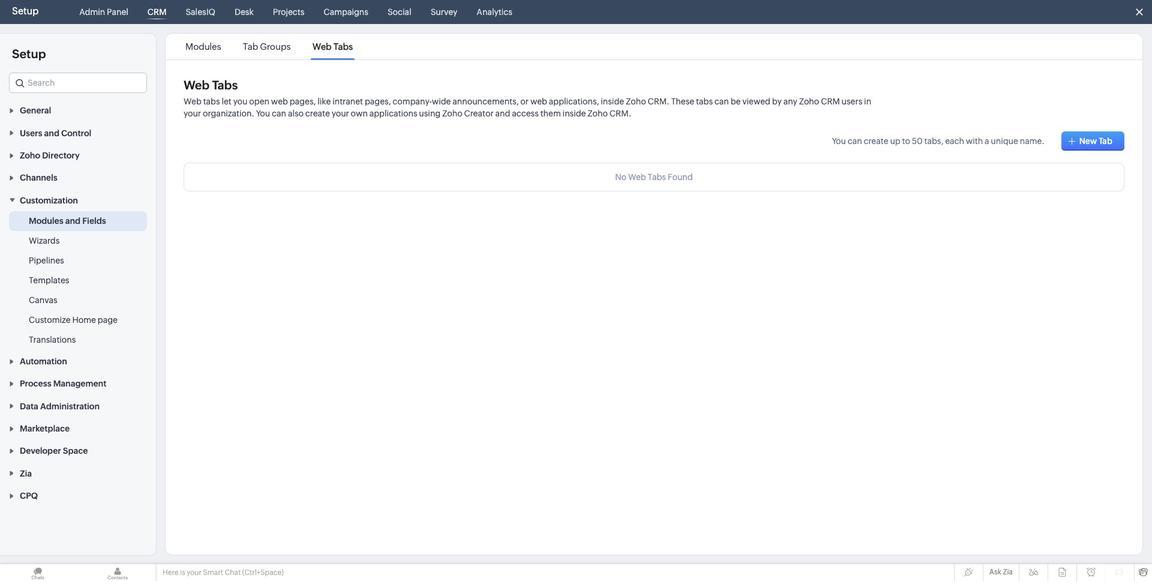 Task type: describe. For each thing, give the bounding box(es) containing it.
zia
[[1004, 568, 1014, 576]]

projects link
[[268, 0, 309, 24]]

contacts image
[[80, 564, 156, 581]]

panel
[[107, 7, 128, 17]]

chat
[[225, 569, 241, 577]]

(ctrl+space)
[[242, 569, 284, 577]]

ask zia
[[990, 568, 1014, 576]]

projects
[[273, 7, 305, 17]]

salesiq link
[[181, 0, 220, 24]]

survey link
[[426, 0, 463, 24]]

your
[[187, 569, 202, 577]]

social link
[[383, 0, 417, 24]]

analytics
[[477, 7, 513, 17]]

social
[[388, 7, 412, 17]]

here
[[163, 569, 179, 577]]

desk link
[[230, 0, 259, 24]]



Task type: locate. For each thing, give the bounding box(es) containing it.
campaigns link
[[319, 0, 373, 24]]

analytics link
[[472, 0, 518, 24]]

here is your smart chat (ctrl+space)
[[163, 569, 284, 577]]

campaigns
[[324, 7, 369, 17]]

ask
[[990, 568, 1002, 576]]

crm
[[148, 7, 167, 17]]

survey
[[431, 7, 458, 17]]

admin panel link
[[75, 0, 133, 24]]

is
[[180, 569, 185, 577]]

chats image
[[0, 564, 76, 581]]

desk
[[235, 7, 254, 17]]

setup
[[12, 5, 39, 17]]

smart
[[203, 569, 223, 577]]

admin panel
[[79, 7, 128, 17]]

salesiq
[[186, 7, 215, 17]]

crm link
[[143, 0, 171, 24]]

admin
[[79, 7, 105, 17]]



Task type: vqa. For each thing, say whether or not it's contained in the screenshot.
Desk
yes



